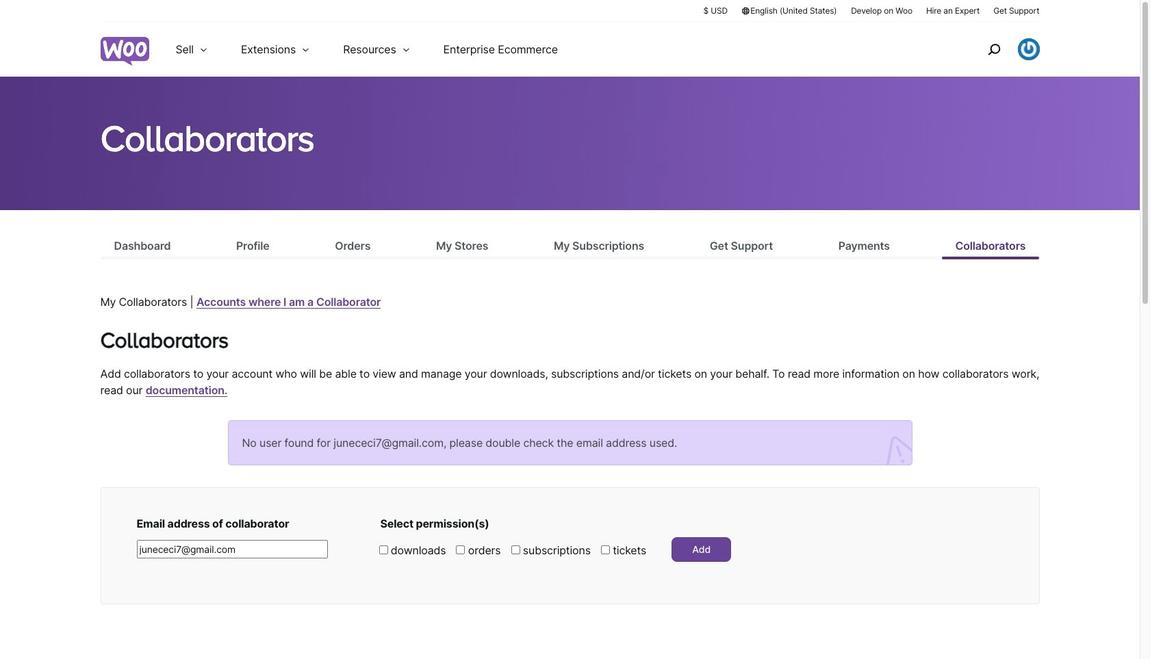 Task type: describe. For each thing, give the bounding box(es) containing it.
open account menu image
[[1018, 38, 1040, 60]]

service navigation menu element
[[958, 27, 1040, 72]]



Task type: locate. For each thing, give the bounding box(es) containing it.
search image
[[983, 38, 1005, 60]]

None checkbox
[[511, 546, 520, 555]]

None checkbox
[[379, 546, 388, 555], [456, 546, 465, 555], [601, 546, 610, 555], [379, 546, 388, 555], [456, 546, 465, 555], [601, 546, 610, 555]]



